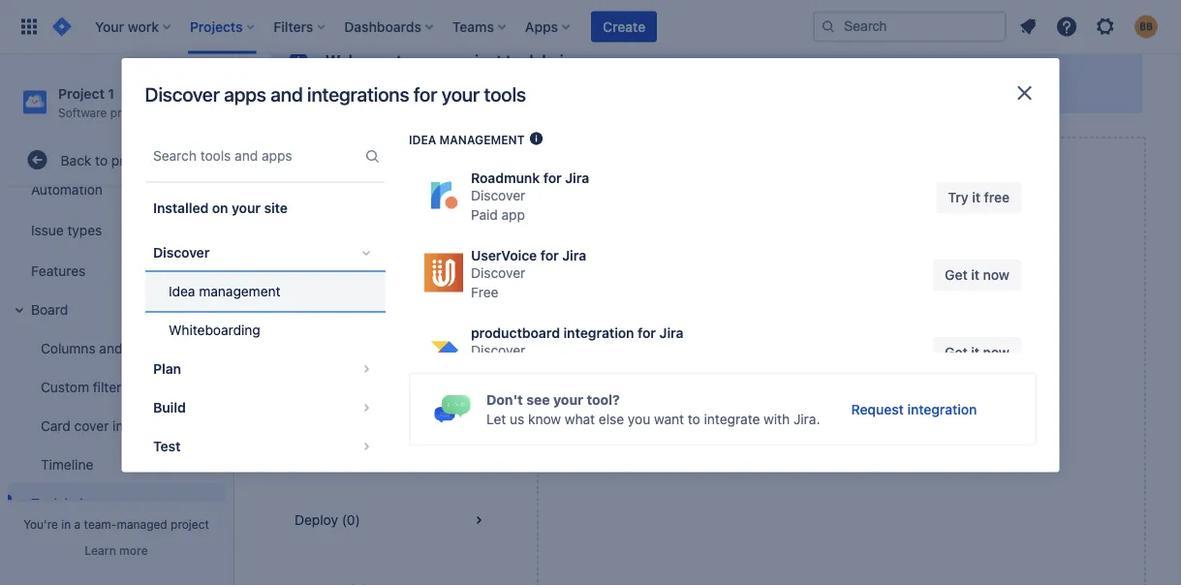 Task type: describe. For each thing, give the bounding box(es) containing it.
1 horizontal spatial management
[[439, 133, 524, 146]]

team's
[[966, 390, 1008, 406]]

(0) for deploy (0)
[[342, 512, 360, 528]]

idea management button
[[145, 272, 385, 311]]

columns and statuses link
[[19, 329, 225, 367]]

site
[[264, 200, 287, 216]]

tools,
[[514, 80, 549, 96]]

else
[[598, 411, 624, 427]]

view
[[295, 163, 325, 179]]

you're in a team-managed project
[[23, 518, 209, 531]]

project 1 software project
[[58, 85, 149, 119]]

deploy (0)
[[295, 512, 360, 528]]

and down workflow
[[750, 409, 774, 425]]

tool?
[[586, 391, 620, 407]]

view all tools (0)
[[295, 163, 399, 179]]

automation link
[[8, 170, 225, 209]]

welcome
[[326, 52, 393, 70]]

with
[[763, 411, 790, 427]]

for inside roadmunk for jira discover paid app
[[543, 171, 561, 187]]

faster,
[[864, 390, 903, 406]]

project inside build your toolchain to improve workflow and ship faster, add your team's tools and work to your project toolchain.
[[859, 409, 903, 425]]

productboard integration for jira discover
[[471, 326, 683, 359]]

what
[[564, 411, 595, 427]]

and up jira.
[[808, 390, 831, 406]]

and inside group
[[99, 340, 123, 356]]

plan (0) button
[[271, 276, 514, 346]]

to
[[675, 390, 690, 406]]

discover inside button
[[295, 233, 349, 249]]

it for uservoice for jira
[[971, 267, 979, 283]]

custom
[[41, 379, 89, 395]]

1 horizontal spatial idea management
[[408, 133, 524, 146]]

don't see your tool? let us know what else you want to integrate with jira.
[[486, 391, 820, 427]]

in
[[61, 518, 71, 531]]

project inside welcome to your project toolchain discover integrations for your tools, connect work to your project, and manage it all right here.
[[451, 52, 502, 70]]

to left project, in the top of the page
[[641, 80, 653, 96]]

group containing automation
[[4, 48, 225, 567]]

view all tools (0) button
[[271, 137, 514, 206]]

try
[[948, 190, 968, 206]]

you
[[627, 411, 650, 427]]

test button
[[145, 427, 385, 466]]

integrate
[[704, 411, 760, 427]]

see
[[526, 391, 550, 407]]

deploy
[[295, 512, 338, 528]]

back
[[61, 152, 91, 168]]

it for roadmunk for jira
[[972, 190, 980, 206]]

toolchain link
[[8, 484, 225, 523]]

create button
[[591, 11, 657, 42]]

tools inside build your toolchain to improve workflow and ship faster, add your team's tools and work to your project toolchain.
[[716, 409, 747, 425]]

idea management inside button
[[168, 283, 280, 299]]

workflow
[[748, 390, 804, 406]]

discover inside roadmunk for jira discover paid app
[[471, 188, 525, 204]]

card cover images link
[[19, 406, 225, 445]]

board button
[[8, 290, 225, 329]]

build for build
[[153, 400, 185, 416]]

build your toolchain to improve workflow and ship faster, add your team's tools and work to your project toolchain.
[[675, 362, 1008, 425]]

discover inside uservoice for jira discover free
[[471, 266, 525, 282]]

create
[[603, 18, 646, 34]]

custom filters link
[[19, 367, 225, 406]]

toolchain
[[31, 495, 91, 511]]

Search field
[[813, 11, 1007, 42]]

here.
[[882, 80, 914, 96]]

build for build your toolchain to improve workflow and ship faster, add your team's tools and work to your project toolchain.
[[770, 362, 807, 380]]

discover apps and integrations for your tools dialog
[[122, 58, 1060, 585]]

try it free button
[[936, 183, 1021, 214]]

know
[[528, 411, 561, 427]]

back to project link
[[8, 141, 225, 179]]

it for productboard integration for jira
[[971, 345, 979, 361]]

1 horizontal spatial idea
[[408, 133, 436, 146]]

jira software image
[[50, 15, 74, 38]]

more
[[119, 544, 148, 557]]

us
[[509, 411, 524, 427]]

integration for productboard
[[563, 326, 634, 342]]

toolchain inside build your toolchain to improve workflow and ship faster, add your team's tools and work to your project toolchain.
[[846, 362, 913, 380]]

jira inside productboard integration for jira discover
[[659, 326, 683, 342]]

jira software image
[[50, 15, 74, 38]]

you're
[[23, 518, 58, 531]]

get it now for uservoice for jira
[[945, 267, 1009, 283]]

1
[[108, 85, 114, 101]]

integrations inside dialog
[[307, 83, 409, 106]]

productboard integration for jira logo image
[[424, 331, 463, 370]]

for inside productboard integration for jira discover
[[637, 326, 656, 342]]

free
[[984, 190, 1009, 206]]

free
[[471, 285, 498, 301]]

search image
[[821, 19, 836, 34]]

to right welcome
[[396, 52, 411, 70]]

test
[[153, 438, 180, 454]]

welcome to your project toolchain discover integrations for your tools, connect work to your project, and manage it all right here.
[[326, 52, 914, 96]]

roadmunk for jira discover paid app
[[471, 171, 589, 223]]

card
[[41, 417, 71, 433]]

issue
[[31, 222, 64, 238]]

uservoice for jira discover free
[[471, 248, 586, 301]]

right
[[849, 80, 878, 96]]

features
[[31, 262, 86, 278]]

columns
[[41, 340, 96, 356]]

now for uservoice for jira
[[983, 267, 1009, 283]]

for inside welcome to your project toolchain discover integrations for your tools, connect work to your project, and manage it all right here.
[[462, 80, 479, 96]]

get for uservoice for jira
[[945, 267, 967, 283]]

your inside don't see your tool? let us know what else you want to integrate with jira.
[[553, 391, 583, 407]]

(0) for plan (0)
[[325, 303, 344, 319]]

columns and statuses
[[41, 340, 179, 356]]

discover apps and integrations for your tools
[[145, 83, 526, 106]]

don't
[[486, 391, 523, 407]]



Task type: vqa. For each thing, say whether or not it's contained in the screenshot.
"options"
no



Task type: locate. For each thing, give the bounding box(es) containing it.
tools right view
[[346, 163, 377, 179]]

tools down improve
[[716, 409, 747, 425]]

build up images
[[153, 400, 185, 416]]

toolchain up tools,
[[506, 52, 573, 70]]

2 vertical spatial tools
[[716, 409, 747, 425]]

it right try
[[972, 190, 980, 206]]

and up filters
[[99, 340, 123, 356]]

tools inside discover apps and integrations for your tools dialog
[[484, 83, 526, 106]]

chevron icon pointing right image up deploy (0) button
[[354, 435, 377, 458]]

to right back
[[95, 152, 108, 168]]

to
[[396, 52, 411, 70], [641, 80, 653, 96], [95, 152, 108, 168], [811, 409, 824, 425], [687, 411, 700, 427]]

want
[[654, 411, 684, 427]]

1 vertical spatial tools
[[346, 163, 377, 179]]

project
[[58, 85, 104, 101]]

board
[[31, 301, 68, 317]]

integrations down primary element
[[384, 80, 458, 96]]

1 vertical spatial get
[[945, 345, 967, 361]]

and inside dialog
[[271, 83, 303, 106]]

on
[[212, 200, 228, 216]]

chevron icon pointing right image down plan (0) button on the left of the page
[[354, 358, 377, 381]]

chevron icon pointing right image inside plan button
[[354, 358, 377, 381]]

try it free
[[948, 190, 1009, 206]]

1 vertical spatial toolchain
[[846, 362, 913, 380]]

2 chevron icon pointing right image from the top
[[354, 396, 377, 420]]

and right apps
[[271, 83, 303, 106]]

chevron icon pointing right image left apps image
[[354, 396, 377, 420]]

toolchain
[[506, 52, 573, 70], [846, 362, 913, 380]]

get up the team's on the right bottom
[[945, 345, 967, 361]]

discover
[[326, 80, 380, 96], [145, 83, 220, 106], [471, 188, 525, 204], [295, 233, 349, 249], [153, 245, 209, 261], [471, 266, 525, 282], [471, 343, 525, 359]]

add
[[907, 390, 931, 406]]

project,
[[688, 80, 736, 96]]

discover inside productboard integration for jira discover
[[471, 343, 525, 359]]

now up the team's on the right bottom
[[983, 345, 1009, 361]]

get it now
[[945, 267, 1009, 283], [945, 345, 1009, 361]]

request integration button
[[839, 394, 988, 425]]

create banner
[[0, 0, 1181, 54]]

chevron icon pointing right image for plan
[[354, 358, 377, 381]]

1 get it now from the top
[[945, 267, 1009, 283]]

0 vertical spatial idea
[[408, 133, 436, 146]]

0 horizontal spatial work
[[607, 80, 637, 96]]

1 vertical spatial idea management
[[168, 283, 280, 299]]

ship
[[835, 390, 861, 406]]

get it now button
[[933, 260, 1021, 291], [933, 338, 1021, 369]]

build up workflow
[[770, 362, 807, 380]]

chevron icon pointing down image
[[354, 241, 377, 265]]

it up the team's on the right bottom
[[971, 345, 979, 361]]

back to project
[[61, 152, 155, 168]]

jira right uservoice
[[562, 248, 586, 264]]

request integration
[[851, 401, 977, 417]]

1 get from the top
[[945, 267, 967, 283]]

(0) down "discover (0)" at top left
[[325, 303, 344, 319]]

toolchain.
[[906, 409, 967, 425]]

0 vertical spatial get it now
[[945, 267, 1009, 283]]

1 vertical spatial management
[[198, 283, 280, 299]]

integration
[[563, 326, 634, 342], [907, 401, 977, 417]]

3 chevron icon pointing right image from the top
[[354, 435, 377, 458]]

discover button
[[145, 234, 385, 272]]

discover left chevron icon pointing down
[[295, 233, 349, 249]]

1 horizontal spatial toolchain
[[846, 362, 913, 380]]

discover down welcome
[[326, 80, 380, 96]]

group inside discover apps and integrations for your tools dialog
[[145, 228, 385, 585]]

(0) left roadmunk for jira logo at the top left
[[380, 163, 399, 179]]

plan (0)
[[295, 303, 344, 319]]

0 horizontal spatial management
[[198, 283, 280, 299]]

features link
[[8, 251, 225, 290]]

images
[[113, 417, 157, 433]]

for left tools,
[[462, 80, 479, 96]]

expand image
[[8, 299, 31, 322]]

for
[[462, 80, 479, 96], [414, 83, 437, 106], [543, 171, 561, 187], [540, 248, 558, 264], [637, 326, 656, 342]]

1 vertical spatial get it now
[[945, 345, 1009, 361]]

management up roadmunk
[[439, 133, 524, 146]]

team-
[[84, 518, 117, 531]]

2 horizontal spatial tools
[[716, 409, 747, 425]]

1 horizontal spatial all
[[832, 80, 846, 96]]

now for productboard integration for jira
[[983, 345, 1009, 361]]

jira inside roadmunk for jira discover paid app
[[565, 171, 589, 187]]

plan down discover button
[[295, 303, 321, 319]]

to down the to at bottom right
[[687, 411, 700, 427]]

0 vertical spatial get it now button
[[933, 260, 1021, 291]]

jira
[[565, 171, 589, 187], [562, 248, 586, 264], [659, 326, 683, 342]]

statuses
[[126, 340, 179, 356]]

manage
[[767, 80, 817, 96]]

issue types
[[31, 222, 102, 238]]

get
[[945, 267, 967, 283], [945, 345, 967, 361]]

1 horizontal spatial build
[[770, 362, 807, 380]]

card cover images
[[41, 417, 157, 433]]

0 vertical spatial get
[[945, 267, 967, 283]]

(0)
[[380, 163, 399, 179], [353, 233, 371, 249], [325, 303, 344, 319], [342, 512, 360, 528]]

discover (0)
[[295, 233, 371, 249]]

for down primary element
[[414, 83, 437, 106]]

to right with
[[811, 409, 824, 425]]

idea
[[408, 133, 436, 146], [168, 283, 195, 299]]

integrations inside welcome to your project toolchain discover integrations for your tools, connect work to your project, and manage it all right here.
[[384, 80, 458, 96]]

2 get it now from the top
[[945, 345, 1009, 361]]

uservoice
[[471, 248, 537, 264]]

0 vertical spatial tools
[[484, 83, 526, 106]]

toolchain up faster,
[[846, 362, 913, 380]]

it down try it free button
[[971, 267, 979, 283]]

2 vertical spatial jira
[[659, 326, 683, 342]]

deploy (0) button
[[271, 486, 514, 555]]

0 vertical spatial work
[[607, 80, 637, 96]]

chevron icon pointing right image inside test button
[[354, 435, 377, 458]]

it
[[820, 80, 828, 96], [972, 190, 980, 206], [971, 267, 979, 283], [971, 345, 979, 361]]

custom filters
[[41, 379, 128, 395]]

get it now button up the team's on the right bottom
[[933, 338, 1021, 369]]

chevron icon pointing right image for test
[[354, 435, 377, 458]]

1 vertical spatial all
[[328, 163, 342, 179]]

let
[[486, 411, 506, 427]]

for right uservoice
[[540, 248, 558, 264]]

1 vertical spatial idea
[[168, 283, 195, 299]]

2 get it now button from the top
[[933, 338, 1021, 369]]

discover (0) button
[[271, 206, 514, 276]]

request
[[851, 401, 904, 417]]

0 horizontal spatial tools
[[346, 163, 377, 179]]

your inside button
[[231, 200, 260, 216]]

learn more button
[[85, 543, 148, 558]]

get for productboard integration for jira
[[945, 345, 967, 361]]

1 chevron icon pointing right image from the top
[[354, 358, 377, 381]]

learn
[[85, 544, 116, 557]]

types
[[67, 222, 102, 238]]

plan
[[295, 303, 321, 319], [153, 361, 181, 377]]

whiteboarding button
[[145, 311, 385, 350]]

(0) inside button
[[380, 163, 399, 179]]

and right project, in the top of the page
[[740, 80, 763, 96]]

0 vertical spatial plan
[[295, 303, 321, 319]]

learn more
[[85, 544, 148, 557]]

discover inside button
[[153, 245, 209, 261]]

1 vertical spatial plan
[[153, 361, 181, 377]]

tools inside view all tools (0) button
[[346, 163, 377, 179]]

idea inside button
[[168, 283, 195, 299]]

all left right
[[832, 80, 846, 96]]

plan for plan (0)
[[295, 303, 321, 319]]

jira inside uservoice for jira discover free
[[562, 248, 586, 264]]

roadmunk
[[471, 171, 540, 187]]

discover left apps
[[145, 83, 220, 106]]

1 horizontal spatial work
[[777, 409, 807, 425]]

0 vertical spatial toolchain
[[506, 52, 573, 70]]

build button
[[145, 389, 385, 427]]

0 horizontal spatial all
[[328, 163, 342, 179]]

to inside build your toolchain to improve workflow and ship faster, add your team's tools and work to your project toolchain.
[[811, 409, 824, 425]]

2 vertical spatial chevron icon pointing right image
[[354, 435, 377, 458]]

integration inside request integration button
[[907, 401, 977, 417]]

and inside welcome to your project toolchain discover integrations for your tools, connect work to your project, and manage it all right here.
[[740, 80, 763, 96]]

management
[[439, 133, 524, 146], [198, 283, 280, 299]]

whiteboarding
[[168, 322, 260, 338]]

connect
[[552, 80, 603, 96]]

0 vertical spatial all
[[832, 80, 846, 96]]

cover
[[74, 417, 109, 433]]

discover down uservoice
[[471, 266, 525, 282]]

1 vertical spatial build
[[153, 400, 185, 416]]

now down free
[[983, 267, 1009, 283]]

0 horizontal spatial idea
[[168, 283, 195, 299]]

work right connect
[[607, 80, 637, 96]]

jira right roadmunk
[[565, 171, 589, 187]]

0 vertical spatial integration
[[563, 326, 634, 342]]

apps
[[224, 83, 266, 106]]

installed on your site button
[[145, 189, 385, 228]]

filters
[[93, 379, 128, 395]]

improve
[[694, 390, 744, 406]]

close modal image
[[1013, 81, 1036, 105]]

0 horizontal spatial idea management
[[168, 283, 280, 299]]

2 now from the top
[[983, 345, 1009, 361]]

1 vertical spatial now
[[983, 345, 1009, 361]]

work down workflow
[[777, 409, 807, 425]]

issue types link
[[8, 209, 225, 251]]

get it now for productboard integration for jira
[[945, 345, 1009, 361]]

apps image image
[[434, 395, 471, 424]]

0 vertical spatial now
[[983, 267, 1009, 283]]

0 vertical spatial chevron icon pointing right image
[[354, 358, 377, 381]]

1 vertical spatial integration
[[907, 401, 977, 417]]

uservoice for jira logo image
[[424, 254, 463, 293]]

primary element
[[12, 0, 813, 54]]

a
[[74, 518, 81, 531]]

1 vertical spatial work
[[777, 409, 807, 425]]

installed on your site
[[153, 200, 287, 216]]

1 vertical spatial chevron icon pointing right image
[[354, 396, 377, 420]]

1 horizontal spatial tools
[[484, 83, 526, 106]]

roadmunk for jira logo image
[[424, 176, 463, 215]]

jira for uservoice for jira discover free
[[562, 248, 586, 264]]

jira up the to at bottom right
[[659, 326, 683, 342]]

get it now button down try it free button
[[933, 260, 1021, 291]]

get down try
[[945, 267, 967, 283]]

integrations
[[384, 80, 458, 96], [307, 83, 409, 106]]

tools
[[484, 83, 526, 106], [346, 163, 377, 179], [716, 409, 747, 425]]

1 now from the top
[[983, 267, 1009, 283]]

paid
[[471, 207, 497, 223]]

0 horizontal spatial toolchain
[[506, 52, 573, 70]]

for up don't see your tool? let us know what else you want to integrate with jira.
[[637, 326, 656, 342]]

timeline link
[[19, 445, 225, 484]]

get it now button for uservoice for jira
[[933, 260, 1021, 291]]

automation
[[31, 181, 103, 197]]

get it now down try it free button
[[945, 267, 1009, 283]]

0 vertical spatial jira
[[565, 171, 589, 187]]

1 vertical spatial jira
[[562, 248, 586, 264]]

0 vertical spatial build
[[770, 362, 807, 380]]

group containing discover
[[145, 228, 385, 585]]

installed
[[153, 200, 208, 216]]

build inside build button
[[153, 400, 185, 416]]

0 horizontal spatial build
[[153, 400, 185, 416]]

idea up whiteboarding
[[168, 283, 195, 299]]

all right view
[[328, 163, 342, 179]]

all inside welcome to your project toolchain discover integrations for your tools, connect work to your project, and manage it all right here.
[[832, 80, 846, 96]]

plan button
[[145, 350, 385, 389]]

it right manage at top
[[820, 80, 828, 96]]

discover down installed
[[153, 245, 209, 261]]

for down scope and prioritize ideas to build a backlog icon
[[543, 171, 561, 187]]

it inside welcome to your project toolchain discover integrations for your tools, connect work to your project, and manage it all right here.
[[820, 80, 828, 96]]

1 horizontal spatial plan
[[295, 303, 321, 319]]

plan down statuses
[[153, 361, 181, 377]]

integrations down welcome
[[307, 83, 409, 106]]

timeline
[[41, 456, 93, 472]]

software
[[58, 105, 107, 119]]

2 get from the top
[[945, 345, 967, 361]]

idea management up roadmunk
[[408, 133, 524, 146]]

scope and prioritize ideas to build a backlog image
[[528, 131, 544, 146]]

build inside build your toolchain to improve workflow and ship faster, add your team's tools and work to your project toolchain.
[[770, 362, 807, 380]]

1 vertical spatial get it now button
[[933, 338, 1021, 369]]

managed
[[117, 518, 167, 531]]

management inside button
[[198, 283, 280, 299]]

0 vertical spatial idea management
[[408, 133, 524, 146]]

integration inside productboard integration for jira discover
[[563, 326, 634, 342]]

group
[[4, 48, 225, 567], [145, 228, 385, 585]]

discover inside welcome to your project toolchain discover integrations for your tools, connect work to your project, and manage it all right here.
[[326, 80, 380, 96]]

1 horizontal spatial integration
[[907, 401, 977, 417]]

get it now up the team's on the right bottom
[[945, 345, 1009, 361]]

jira for roadmunk for jira discover paid app
[[565, 171, 589, 187]]

0 horizontal spatial plan
[[153, 361, 181, 377]]

(0) for discover (0)
[[353, 233, 371, 249]]

work inside build your toolchain to improve workflow and ship faster, add your team's tools and work to your project toolchain.
[[777, 409, 807, 425]]

plan for plan
[[153, 361, 181, 377]]

your
[[415, 52, 447, 70], [483, 80, 510, 96], [657, 80, 685, 96], [442, 83, 480, 106], [231, 200, 260, 216], [810, 362, 843, 380], [935, 390, 962, 406], [553, 391, 583, 407], [827, 409, 855, 425]]

chevron icon pointing right image for build
[[354, 396, 377, 420]]

plan inside group
[[153, 361, 181, 377]]

to inside don't see your tool? let us know what else you want to integrate with jira.
[[687, 411, 700, 427]]

(0) right deploy
[[342, 512, 360, 528]]

1 get it now button from the top
[[933, 260, 1021, 291]]

toolchain inside welcome to your project toolchain discover integrations for your tools, connect work to your project, and manage it all right here.
[[506, 52, 573, 70]]

idea up roadmunk for jira logo at the top left
[[408, 133, 436, 146]]

(0) down view all tools (0)
[[353, 233, 371, 249]]

0 vertical spatial management
[[439, 133, 524, 146]]

Search tools and apps field
[[147, 139, 360, 173]]

get it now button for productboard integration for jira
[[933, 338, 1021, 369]]

chevron icon pointing right image inside build button
[[354, 396, 377, 420]]

all inside button
[[328, 163, 342, 179]]

work inside welcome to your project toolchain discover integrations for your tools, connect work to your project, and manage it all right here.
[[607, 80, 637, 96]]

integration for request
[[907, 401, 977, 417]]

management up whiteboarding
[[198, 283, 280, 299]]

idea management up whiteboarding
[[168, 283, 280, 299]]

app
[[501, 207, 525, 223]]

tools left connect
[[484, 83, 526, 106]]

0 horizontal spatial integration
[[563, 326, 634, 342]]

discover down roadmunk
[[471, 188, 525, 204]]

idea management
[[408, 133, 524, 146], [168, 283, 280, 299]]

discover down productboard
[[471, 343, 525, 359]]

project inside project 1 software project
[[110, 105, 149, 119]]

for inside uservoice for jira discover free
[[540, 248, 558, 264]]

chevron icon pointing right image
[[354, 358, 377, 381], [354, 396, 377, 420], [354, 435, 377, 458]]



